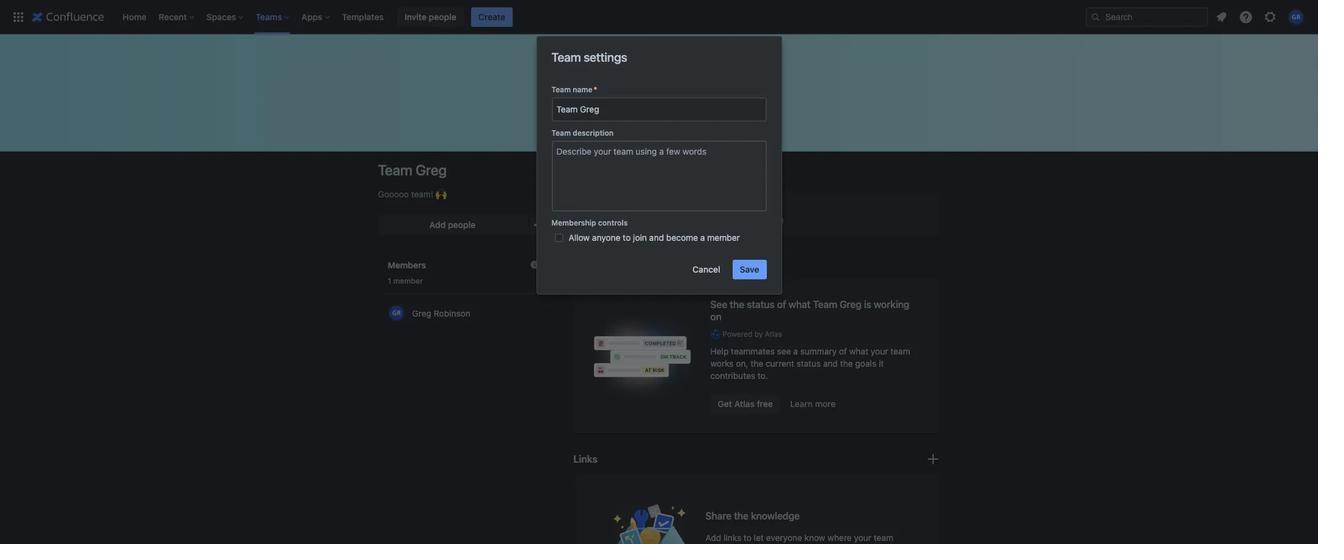 Task type: locate. For each thing, give the bounding box(es) containing it.
of right summary
[[839, 346, 847, 356]]

member
[[707, 232, 740, 243], [393, 276, 423, 285]]

0 horizontal spatial a
[[701, 232, 705, 243]]

invite people
[[405, 11, 456, 22]]

1 vertical spatial people
[[448, 219, 476, 230]]

get atlas free button
[[711, 394, 781, 414]]

invite
[[405, 11, 427, 22]]

become
[[666, 232, 698, 243]]

team
[[552, 50, 581, 64], [552, 85, 571, 94], [552, 128, 571, 138], [378, 161, 413, 178], [813, 299, 838, 310]]

the right share
[[734, 511, 749, 522]]

confluence image
[[32, 9, 104, 24], [32, 9, 104, 24]]

1 horizontal spatial a
[[794, 346, 798, 356]]

0 vertical spatial of
[[777, 299, 786, 310]]

what inside 'see the status of what team greg is working on'
[[789, 299, 811, 310]]

add link image
[[926, 452, 940, 466]]

1 vertical spatial your
[[854, 533, 872, 543]]

see the status of what team greg is working on
[[711, 299, 910, 322]]

let
[[754, 533, 764, 543]]

add links to let everyone know where your team
[[706, 533, 894, 544]]

your for what
[[871, 346, 888, 356]]

0 vertical spatial a
[[701, 232, 705, 243]]

and
[[649, 232, 664, 243], [823, 358, 838, 369]]

october
[[727, 216, 753, 224]]

1 vertical spatial add
[[706, 533, 721, 543]]

what up goals
[[850, 346, 869, 356]]

Search field
[[1086, 7, 1208, 27]]

see
[[711, 299, 728, 310]]

settings icon image
[[1263, 9, 1278, 24]]

to inside add links to let everyone know where your team
[[744, 533, 752, 543]]

the
[[730, 299, 745, 310], [751, 358, 764, 369], [840, 358, 853, 369], [734, 511, 749, 522]]

team up gooooo
[[378, 161, 413, 178]]

the inside 'see the status of what team greg is working on'
[[730, 299, 745, 310]]

a right see
[[794, 346, 798, 356]]

team for team greg
[[378, 161, 413, 178]]

0 vertical spatial status
[[747, 299, 775, 310]]

1 horizontal spatial atlas
[[765, 329, 782, 339]]

greg inside 'see the status of what team greg is working on'
[[840, 299, 862, 310]]

get atlas free
[[718, 399, 773, 409]]

team up team name *
[[552, 50, 581, 64]]

1 vertical spatial of
[[839, 346, 847, 356]]

october 20, 2023
[[727, 216, 784, 224]]

confluence
[[680, 205, 725, 215]]

0 vertical spatial team
[[891, 346, 910, 356]]

team inside add links to let everyone know where your team
[[874, 533, 894, 543]]

greg
[[416, 161, 447, 178], [609, 216, 625, 224], [840, 299, 862, 310]]

gooooo team! 🙌
[[378, 189, 447, 199]]

atlas right by
[[765, 329, 782, 339]]

anyone
[[592, 232, 621, 243]]

save
[[740, 264, 759, 274]]

0 horizontal spatial greg
[[416, 161, 447, 178]]

1 horizontal spatial add
[[706, 533, 721, 543]]

0 vertical spatial member
[[707, 232, 740, 243]]

0 vertical spatial atlas
[[765, 329, 782, 339]]

greg up team!
[[416, 161, 447, 178]]

team inside 'see the status of what team greg is working on'
[[813, 299, 838, 310]]

and inside help teammates see a summary of what your team works on, the current status and the goals it contributes to.
[[823, 358, 838, 369]]

what inside help teammates see a summary of what your team works on, the current status and the goals it contributes to.
[[850, 346, 869, 356]]

contributes
[[711, 371, 756, 381]]

and right join
[[649, 232, 664, 243]]

1 horizontal spatial status
[[797, 358, 821, 369]]

goals
[[855, 358, 877, 369]]

is
[[864, 299, 872, 310]]

0 vertical spatial to
[[623, 232, 631, 243]]

atlas right get
[[735, 399, 755, 409]]

0 vertical spatial greg
[[416, 161, 447, 178]]

greg down getting
[[609, 216, 625, 224]]

0 horizontal spatial status
[[747, 299, 775, 310]]

team greg
[[378, 161, 447, 178]]

apps button
[[298, 7, 335, 27]]

and down summary
[[823, 358, 838, 369]]

0 horizontal spatial of
[[777, 299, 786, 310]]

status down summary
[[797, 358, 821, 369]]

cancel
[[693, 264, 720, 274]]

add inside button
[[430, 219, 446, 230]]

greg robinson
[[609, 216, 656, 224]]

0 horizontal spatial and
[[649, 232, 664, 243]]

add down 🙌
[[430, 219, 446, 230]]

works
[[711, 358, 734, 369]]

to.
[[758, 371, 768, 381]]

a right become
[[701, 232, 705, 243]]

2 horizontal spatial greg
[[840, 299, 862, 310]]

people inside global element
[[429, 11, 456, 22]]

status
[[747, 299, 775, 310], [797, 358, 821, 369]]

your
[[871, 346, 888, 356], [854, 533, 872, 543]]

team left the description
[[552, 128, 571, 138]]

team for team settings
[[552, 50, 581, 64]]

0 vertical spatial and
[[649, 232, 664, 243]]

0 vertical spatial what
[[789, 299, 811, 310]]

team
[[891, 346, 910, 356], [874, 533, 894, 543]]

team settings dialog
[[537, 37, 781, 294]]

on
[[711, 311, 722, 322]]

banner
[[0, 0, 1318, 34]]

summary
[[801, 346, 837, 356]]

teammates
[[731, 346, 775, 356]]

your up it
[[871, 346, 888, 356]]

add people
[[430, 219, 476, 230]]

membership controls allow anyone to join and become a member
[[552, 218, 740, 243]]

0 horizontal spatial atlas
[[735, 399, 755, 409]]

of up powered by atlas
[[777, 299, 786, 310]]

team down working
[[891, 346, 910, 356]]

0 horizontal spatial add
[[430, 219, 446, 230]]

status up by
[[747, 299, 775, 310]]

1 vertical spatial greg
[[609, 216, 625, 224]]

1 horizontal spatial of
[[839, 346, 847, 356]]

save button
[[733, 260, 767, 279]]

add
[[430, 219, 446, 230], [706, 533, 721, 543]]

to
[[623, 232, 631, 243], [744, 533, 752, 543]]

1 vertical spatial to
[[744, 533, 752, 543]]

spaces button
[[203, 7, 248, 27]]

atlas
[[765, 329, 782, 339], [735, 399, 755, 409]]

to left join
[[623, 232, 631, 243]]

member inside membership controls allow anyone to join and become a member
[[707, 232, 740, 243]]

2 vertical spatial greg
[[840, 299, 862, 310]]

banner containing home
[[0, 0, 1318, 34]]

team for help teammates see a summary of what your team works on, the current status and the goals it contributes to.
[[891, 346, 910, 356]]

your inside add links to let everyone know where your team
[[854, 533, 872, 543]]

join
[[633, 232, 647, 243]]

add for add links to let everyone know where your team
[[706, 533, 721, 543]]

0 horizontal spatial what
[[789, 299, 811, 310]]

invite people button
[[397, 7, 464, 27]]

member down members
[[393, 276, 423, 285]]

people
[[429, 11, 456, 22], [448, 219, 476, 230]]

settings
[[584, 50, 627, 64]]

0 vertical spatial add
[[430, 219, 446, 230]]

1 horizontal spatial to
[[744, 533, 752, 543]]

team left name at the left of the page
[[552, 85, 571, 94]]

1 horizontal spatial what
[[850, 346, 869, 356]]

team up powered by atlas link
[[813, 299, 838, 310]]

1 vertical spatial a
[[794, 346, 798, 356]]

add left links
[[706, 533, 721, 543]]

1 horizontal spatial and
[[823, 358, 838, 369]]

atlas inside get atlas free button
[[735, 399, 755, 409]]

team settings
[[552, 50, 627, 64]]

greg left is
[[840, 299, 862, 310]]

0 vertical spatial your
[[871, 346, 888, 356]]

the right see
[[730, 299, 745, 310]]

what up powered by atlas link
[[789, 299, 811, 310]]

to left let
[[744, 533, 752, 543]]

1 horizontal spatial member
[[707, 232, 740, 243]]

what
[[789, 299, 811, 310], [850, 346, 869, 356]]

1 vertical spatial what
[[850, 346, 869, 356]]

1 vertical spatial atlas
[[735, 399, 755, 409]]

1 vertical spatial member
[[393, 276, 423, 285]]

member down october
[[707, 232, 740, 243]]

your right where
[[854, 533, 872, 543]]

a
[[701, 232, 705, 243], [794, 346, 798, 356]]

and inside membership controls allow anyone to join and become a member
[[649, 232, 664, 243]]

1 vertical spatial and
[[823, 358, 838, 369]]

knowledge
[[751, 511, 800, 522]]

1 vertical spatial team
[[874, 533, 894, 543]]

add for add people
[[430, 219, 446, 230]]

1 horizontal spatial greg
[[609, 216, 625, 224]]

spaces
[[206, 11, 236, 22]]

the left goals
[[840, 358, 853, 369]]

team name *
[[552, 85, 597, 94]]

team right where
[[874, 533, 894, 543]]

your for where
[[854, 533, 872, 543]]

0 vertical spatial people
[[429, 11, 456, 22]]

your inside help teammates see a summary of what your team works on, the current status and the goals it contributes to.
[[871, 346, 888, 356]]

cancel button
[[685, 260, 728, 279]]

team inside help teammates see a summary of what your team works on, the current status and the goals it contributes to.
[[891, 346, 910, 356]]

add inside add links to let everyone know where your team
[[706, 533, 721, 543]]

team for team name *
[[552, 85, 571, 94]]

0 horizontal spatial to
[[623, 232, 631, 243]]

1 vertical spatial status
[[797, 358, 821, 369]]

powered
[[723, 329, 753, 339]]

membership
[[552, 218, 596, 227]]

of
[[777, 299, 786, 310], [839, 346, 847, 356]]



Task type: vqa. For each thing, say whether or not it's contained in the screenshot.
leftmost Greg
yes



Task type: describe. For each thing, give the bounding box(es) containing it.
robinson
[[627, 216, 656, 224]]

gooooo
[[378, 189, 409, 199]]

everyone
[[766, 533, 802, 543]]

name
[[573, 85, 593, 94]]

1 member
[[388, 276, 423, 285]]

home
[[123, 11, 146, 22]]

get
[[718, 399, 732, 409]]

home link
[[119, 7, 150, 27]]

status inside 'see the status of what team greg is working on'
[[747, 299, 775, 310]]

share the knowledge
[[706, 511, 800, 522]]

1
[[388, 276, 391, 285]]

links
[[574, 454, 598, 465]]

create link
[[471, 7, 513, 27]]

working
[[874, 299, 910, 310]]

of inside 'see the status of what team greg is working on'
[[777, 299, 786, 310]]

add people button
[[378, 215, 527, 235]]

atlas inside powered by atlas link
[[765, 329, 782, 339]]

*
[[594, 85, 597, 94]]

templates link
[[338, 7, 387, 27]]

allow
[[569, 232, 590, 243]]

controls
[[598, 218, 628, 227]]

getting
[[609, 205, 638, 215]]

e.g. HR Team, Redesign Project, Team Mango field
[[553, 98, 766, 120]]

0 horizontal spatial member
[[393, 276, 423, 285]]

team for add links to let everyone know where your team
[[874, 533, 894, 543]]

free
[[757, 399, 773, 409]]

20,
[[755, 216, 765, 224]]

team for team description
[[552, 128, 571, 138]]

by
[[755, 329, 763, 339]]

templates
[[342, 11, 384, 22]]

it
[[879, 358, 884, 369]]

global element
[[7, 0, 1084, 34]]

learn more button
[[783, 394, 843, 414]]

status inside help teammates see a summary of what your team works on, the current status and the goals it contributes to.
[[797, 358, 821, 369]]

links
[[724, 533, 742, 543]]

powered by atlas
[[723, 329, 782, 339]]

more
[[815, 399, 836, 409]]

people for invite people
[[429, 11, 456, 22]]

powered by atlas link
[[711, 329, 921, 339]]

2023
[[767, 216, 784, 224]]

members
[[388, 260, 426, 270]]

description
[[573, 128, 614, 138]]

team description
[[552, 128, 614, 138]]

getting started in confluence
[[609, 205, 725, 215]]

in
[[671, 205, 678, 215]]

create
[[478, 11, 505, 22]]

share
[[706, 511, 732, 522]]

on,
[[736, 358, 748, 369]]

apps
[[302, 11, 322, 22]]

where
[[828, 533, 852, 543]]

learn more
[[790, 399, 836, 409]]

help teammates see a summary of what your team works on, the current status and the goals it contributes to.
[[711, 346, 910, 381]]

a inside membership controls allow anyone to join and become a member
[[701, 232, 705, 243]]

a inside help teammates see a summary of what your team works on, the current status and the goals it contributes to.
[[794, 346, 798, 356]]

Team description text field
[[552, 141, 767, 211]]

🙌
[[436, 189, 447, 199]]

team!
[[411, 189, 433, 199]]

people for add people
[[448, 219, 476, 230]]

atlas image
[[711, 329, 720, 339]]

started
[[641, 205, 669, 215]]

learn
[[790, 399, 813, 409]]

of inside help teammates see a summary of what your team works on, the current status and the goals it contributes to.
[[839, 346, 847, 356]]

current
[[766, 358, 794, 369]]

search image
[[1091, 12, 1101, 22]]

to inside membership controls allow anyone to join and become a member
[[623, 232, 631, 243]]

the down teammates
[[751, 358, 764, 369]]

help
[[711, 346, 729, 356]]

see
[[777, 346, 791, 356]]

know
[[805, 533, 826, 543]]



